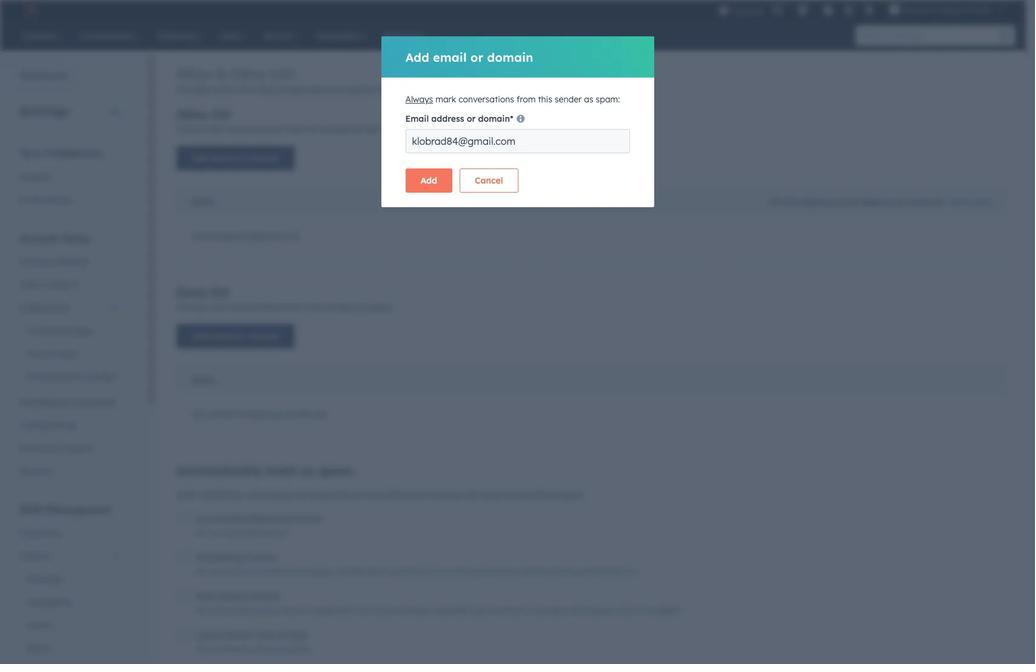 Task type: vqa. For each thing, say whether or not it's contained in the screenshot.
the Reporting at top left
no



Task type: locate. For each thing, give the bounding box(es) containing it.
emails up links.
[[277, 629, 307, 642]]

2 allow from the top
[[176, 107, 209, 122]]

domain up inbox.
[[487, 49, 533, 65]]

0 vertical spatial domain
[[487, 49, 533, 65]]

email down private
[[27, 372, 49, 383]]

emails up 'marketing'
[[245, 552, 275, 564]]

this
[[538, 94, 552, 105]]

role based emails
[[196, 591, 280, 603]]

typically
[[336, 568, 365, 577]]

1 vertical spatial domain
[[248, 153, 280, 164]]

to left group
[[524, 606, 531, 615]]

(such right department
[[355, 606, 374, 615]]

domain down allow list never mark conversations from the senders as spam:
[[248, 153, 280, 164]]

apps up the "service"
[[57, 349, 78, 360]]

emails down subscription
[[211, 645, 233, 654]]

notifications
[[19, 195, 71, 206]]

note: marketing, role-based, and subscription link emails from contacts will never be marked as spam.
[[176, 490, 585, 501]]

1 vertical spatial marked
[[516, 490, 547, 501]]

2 horizontal spatial be
[[849, 198, 858, 207]]

2 vertical spatial to
[[524, 606, 531, 615]]

0 vertical spatial the
[[305, 124, 318, 135]]

allow
[[913, 198, 932, 207]]

domain down deny list always mark conversations from the senders as spam:
[[248, 331, 280, 342]]

mark
[[435, 94, 456, 105], [203, 124, 223, 135], [207, 302, 227, 313], [265, 463, 297, 478]]

any left 'auto-' on the left bottom
[[196, 529, 209, 538]]

account for account defaults
[[19, 257, 52, 267]]

0 vertical spatial sent
[[367, 568, 382, 577]]

objects button
[[12, 545, 127, 568]]

spam: inside allow list never mark conversations from the senders as spam:
[[365, 124, 390, 135]]

email up you
[[192, 376, 216, 385]]

setup
[[62, 232, 90, 244]]

add email or domain for you haven't added any emails yet
[[192, 331, 280, 342]]

1 vertical spatial add email or domain
[[192, 153, 280, 164]]

cancel
[[475, 175, 503, 186]]

0 vertical spatial added
[[860, 198, 883, 207]]

any for subscription link emails
[[196, 645, 209, 654]]

1 vertical spatial add email or domain button
[[176, 324, 295, 349]]

1 vertical spatial &
[[44, 280, 50, 290]]

0 vertical spatial add email or domain button
[[176, 146, 295, 170]]

code
[[56, 420, 77, 431]]

companies
[[27, 597, 72, 608]]

based
[[218, 591, 247, 603]]

0 horizontal spatial and
[[293, 490, 308, 501]]

0 horizontal spatial deny
[[176, 285, 208, 300]]

allow list never mark conversations from the senders as spam:
[[176, 107, 390, 135]]

with down "subscription link emails"
[[235, 645, 250, 654]]

email
[[405, 113, 429, 124], [192, 198, 216, 207], [27, 372, 49, 383], [192, 376, 216, 385], [297, 513, 322, 525]]

0 horizontal spatial with
[[235, 645, 250, 654]]

conversations inside deny list always mark conversations from the senders as spam:
[[230, 302, 285, 313]]

0 horizontal spatial &
[[44, 280, 50, 290]]

menu
[[717, 0, 1011, 19]]

from inside allow list never mark conversations from the senders as spam:
[[284, 124, 303, 135]]

integrations button
[[12, 297, 127, 320]]

account setup
[[19, 232, 90, 244]]

of right group
[[562, 606, 569, 615]]

always inside deny list always mark conversations from the senders as spam:
[[176, 302, 204, 313]]

1 vertical spatial apps
[[57, 349, 78, 360]]

marketing emails
[[196, 552, 275, 564]]

the inside deny list always mark conversations from the senders as spam:
[[309, 302, 322, 313]]

spam: inside "add email or domain" dialog
[[596, 94, 620, 105]]

contacts
[[427, 490, 462, 501]]

domain for you haven't added any emails yet
[[248, 331, 280, 342]]

senders inside deny list always mark conversations from the senders as spam:
[[324, 302, 355, 313]]

more
[[973, 198, 991, 207]]

your
[[454, 84, 472, 95], [895, 198, 911, 207]]

calling icon image
[[772, 5, 783, 16]]

group
[[540, 606, 560, 615]]

marked left spam
[[375, 84, 406, 95]]

emails for link
[[277, 629, 307, 642]]

as inside allow & deny list manage which incoming conversations should be marked as spam in your inbox.
[[408, 84, 418, 95]]

0 vertical spatial your
[[454, 84, 472, 95]]

never
[[176, 124, 200, 135]]

any
[[268, 409, 283, 420]]

email
[[433, 49, 467, 65], [211, 153, 234, 164], [211, 331, 234, 342], [211, 606, 230, 615], [487, 606, 506, 615]]

connected
[[27, 326, 70, 337]]

data
[[19, 504, 43, 516]]

or for "add email or domain" dialog
[[470, 49, 483, 65]]

any for automated response email
[[196, 529, 209, 538]]

1 horizontal spatial be
[[504, 490, 514, 501]]

marked right never
[[516, 490, 547, 501]]

as
[[408, 84, 418, 95], [584, 94, 593, 105], [354, 124, 363, 135], [358, 302, 367, 313], [301, 463, 315, 478], [549, 490, 558, 501], [376, 606, 384, 615], [635, 606, 643, 615]]

deals
[[27, 643, 49, 654]]

be right should
[[363, 84, 373, 95]]

or for add email or domain button corresponding to orlandogary85@gmail.com
[[236, 153, 245, 164]]

data management element
[[12, 503, 127, 665]]

email.
[[267, 529, 287, 538]]

allow up never
[[176, 107, 209, 122]]

added right can
[[860, 198, 883, 207]]

0 horizontal spatial sent
[[367, 568, 382, 577]]

1 horizontal spatial &
[[51, 443, 57, 454]]

allow
[[176, 64, 212, 82], [176, 107, 209, 122]]

design
[[940, 5, 966, 15]]

1 vertical spatial account
[[19, 257, 52, 267]]

1 horizontal spatial marked
[[516, 490, 547, 501]]

with
[[503, 568, 518, 577], [235, 645, 250, 654]]

add
[[405, 49, 429, 65], [192, 153, 208, 164], [421, 175, 437, 186], [192, 331, 208, 342]]

general link
[[12, 166, 127, 189]]

marketing@,
[[386, 606, 430, 615]]

1 vertical spatial sent
[[508, 606, 522, 615]]

1 vertical spatial allow
[[176, 107, 209, 122]]

0 vertical spatial with
[[503, 568, 518, 577]]

search image
[[1001, 32, 1009, 40]]

hubspot link
[[15, 2, 45, 17]]

addresses
[[796, 198, 832, 207]]

marketplace downloads link
[[12, 391, 127, 414]]

0 vertical spatial &
[[216, 64, 227, 82]]

menu containing provation design studio
[[717, 0, 1011, 19]]

account up users
[[19, 257, 52, 267]]

1 vertical spatial deny
[[176, 285, 208, 300]]

email inside dialog
[[433, 49, 467, 65]]

emails up "representing"
[[250, 591, 280, 603]]

1 vertical spatial the
[[309, 302, 322, 313]]

add for "add email or domain" dialog
[[405, 49, 429, 65]]

account defaults
[[19, 257, 88, 267]]

sent left group
[[508, 606, 522, 615]]

1 vertical spatial and
[[450, 568, 463, 577]]

0 horizontal spatial of
[[421, 568, 428, 577]]

0 vertical spatial apps
[[72, 326, 92, 337]]

2 horizontal spatial to
[[885, 198, 893, 207]]

1 vertical spatial your
[[895, 198, 911, 207]]

domain for orlandogary85@gmail.com
[[248, 153, 280, 164]]

senders inside allow list never mark conversations from the senders as spam:
[[320, 124, 351, 135]]

2 vertical spatial emails
[[277, 629, 307, 642]]

apps up "private apps" link
[[72, 326, 92, 337]]

2 add email or domain button from the top
[[176, 324, 295, 349]]

companies link
[[12, 591, 127, 614]]

mark inside deny list always mark conversations from the senders as spam:
[[207, 302, 227, 313]]

manage
[[176, 84, 209, 95]]

0 horizontal spatial marked
[[375, 84, 406, 95]]

of left users
[[421, 568, 428, 577]]

connected apps link
[[12, 320, 127, 343]]

be
[[363, 84, 373, 95], [849, 198, 858, 207], [504, 490, 514, 501]]

& right users
[[44, 280, 50, 290]]

sent
[[367, 568, 382, 577], [508, 606, 522, 615]]

add email or domain button
[[176, 146, 295, 170], [176, 324, 295, 349]]

emails for based
[[250, 591, 280, 603]]

1 horizontal spatial (such
[[615, 606, 633, 615]]

& for allow
[[216, 64, 227, 82]]

allow up manage
[[176, 64, 212, 82]]

1 horizontal spatial and
[[450, 568, 463, 577]]

list for deny
[[211, 285, 229, 300]]

list inside allow list never mark conversations from the senders as spam:
[[213, 107, 231, 122]]

0 horizontal spatial your
[[454, 84, 472, 95]]

0 vertical spatial always
[[405, 94, 433, 105]]

1 horizontal spatial always
[[405, 94, 433, 105]]

marked
[[375, 84, 406, 95], [516, 490, 547, 501]]

added left any
[[240, 409, 266, 420]]

the inside allow list never mark conversations from the senders as spam:
[[305, 124, 318, 135]]

0 vertical spatial marked
[[375, 84, 406, 95]]

incoming
[[237, 84, 274, 95]]

users
[[430, 568, 448, 577]]

2 vertical spatial add email or domain
[[192, 331, 280, 342]]

provation design studio button
[[882, 0, 1010, 19]]

1 horizontal spatial sent
[[508, 606, 522, 615]]

1 horizontal spatial deny
[[231, 64, 266, 82]]

integrations
[[19, 303, 69, 314]]

0 horizontal spatial be
[[363, 84, 373, 95]]

any for role based emails
[[196, 606, 209, 615]]

0 horizontal spatial added
[[240, 409, 266, 420]]

1 vertical spatial added
[[240, 409, 266, 420]]

or down deny list always mark conversations from the senders as spam:
[[236, 331, 245, 342]]

and right based,
[[293, 490, 308, 501]]

role-
[[245, 490, 263, 501]]

a left batch
[[393, 568, 397, 577]]

from inside "add email or domain" dialog
[[517, 94, 536, 105]]

a left 'marketing'
[[254, 568, 258, 577]]

senders for allow
[[320, 124, 351, 135]]

0 vertical spatial senders
[[320, 124, 351, 135]]

apps
[[72, 326, 92, 337], [57, 349, 78, 360]]

0 vertical spatial list
[[213, 107, 231, 122]]

1 horizontal spatial your
[[895, 198, 911, 207]]

0 vertical spatial of
[[421, 568, 428, 577]]

list
[[213, 107, 231, 122], [934, 198, 945, 207], [211, 285, 229, 300]]

0 horizontal spatial (such
[[355, 606, 374, 615]]

the
[[305, 124, 318, 135], [309, 302, 322, 313]]

to left batch
[[384, 568, 391, 577]]

spam: inside deny list always mark conversations from the senders as spam:
[[369, 302, 394, 313]]

1 horizontal spatial to
[[524, 606, 531, 615]]

2 horizontal spatial &
[[216, 64, 227, 82]]

downloads
[[71, 397, 116, 408]]

marketing
[[196, 552, 242, 564]]

& inside allow & deny list manage which incoming conversations should be marked as spam in your inbox.
[[216, 64, 227, 82]]

0 vertical spatial emails
[[245, 552, 275, 564]]

spam.
[[561, 490, 585, 501]]

1 vertical spatial senders
[[324, 302, 355, 313]]

be right can
[[849, 198, 858, 207]]

0 vertical spatial allow
[[176, 64, 212, 82]]

allow inside allow list never mark conversations from the senders as spam:
[[176, 107, 209, 122]]

email left address
[[405, 113, 429, 124]]

list inside deny list always mark conversations from the senders as spam:
[[211, 285, 229, 300]]

deny inside deny list always mark conversations from the senders as spam:
[[176, 285, 208, 300]]

0 horizontal spatial always
[[176, 302, 204, 313]]

1 vertical spatial emails
[[250, 591, 280, 603]]

2 vertical spatial be
[[504, 490, 514, 501]]

your right in on the left
[[454, 84, 472, 95]]

0 vertical spatial deny
[[231, 64, 266, 82]]

sent right typically
[[367, 568, 382, 577]]

1 add email or domain button from the top
[[176, 146, 295, 170]]

2 vertical spatial list
[[211, 285, 229, 300]]

should
[[334, 84, 360, 95]]

allow inside allow & deny list manage which incoming conversations should be marked as spam in your inbox.
[[176, 64, 212, 82]]

upgrade
[[732, 6, 765, 15]]

based,
[[263, 490, 290, 501]]

account setup element
[[12, 232, 127, 483]]

emails
[[286, 409, 312, 420], [378, 490, 403, 501], [211, 568, 233, 577], [211, 645, 233, 654]]

1 vertical spatial be
[[849, 198, 858, 207]]

any down role
[[196, 606, 209, 615]]

with left tools
[[503, 568, 518, 577]]

& up which
[[216, 64, 227, 82]]

1 account from the top
[[19, 232, 59, 244]]

dashboard link
[[0, 64, 75, 89]]

inbox.
[[474, 84, 498, 95]]

be right never
[[504, 490, 514, 501]]

1 vertical spatial to
[[384, 568, 391, 577]]

or down allow list never mark conversations from the senders as spam:
[[236, 153, 245, 164]]

email for add email or domain button corresponding to you haven't added any emails yet
[[211, 331, 234, 342]]

0 vertical spatial add email or domain
[[405, 49, 533, 65]]

to left allow
[[885, 198, 893, 207]]

hubspot image
[[22, 2, 36, 17]]

0 vertical spatial account
[[19, 232, 59, 244]]

2 vertical spatial domain
[[248, 331, 280, 342]]

any down subscription
[[196, 645, 209, 654]]

mailchimp,
[[586, 568, 624, 577]]

consent
[[60, 443, 92, 454]]

account up 'account defaults' on the left top of page
[[19, 232, 59, 244]]

account
[[19, 232, 59, 244], [19, 257, 52, 267]]

automated
[[196, 513, 247, 525]]

support@).
[[432, 606, 470, 615]]

to
[[885, 198, 893, 207], [384, 568, 391, 577], [524, 606, 531, 615]]

domain inside dialog
[[487, 49, 533, 65]]

2 account from the top
[[19, 257, 52, 267]]

2 vertical spatial &
[[51, 443, 57, 454]]

emails left yet
[[286, 409, 312, 420]]

automated response email
[[196, 513, 322, 525]]

calling icon button
[[767, 2, 788, 18]]

1 allow from the top
[[176, 64, 212, 82]]

& right privacy
[[51, 443, 57, 454]]

1 vertical spatial always
[[176, 302, 204, 313]]

any down marketing
[[196, 568, 209, 577]]

deny
[[231, 64, 266, 82], [176, 285, 208, 300]]

notifications image
[[864, 5, 874, 16]]

the for allow
[[305, 124, 318, 135]]

and right users
[[450, 568, 463, 577]]

email for "add email or domain" dialog
[[433, 49, 467, 65]]

0 vertical spatial be
[[363, 84, 373, 95]]

(such right participants
[[615, 606, 633, 615]]

service
[[51, 372, 81, 383]]

or up inbox.
[[470, 49, 483, 65]]

conversations
[[276, 84, 332, 95], [459, 94, 514, 105], [226, 124, 281, 135], [230, 302, 285, 313]]

email for add email or domain button corresponding to orlandogary85@gmail.com
[[211, 153, 234, 164]]

0 vertical spatial and
[[293, 490, 308, 501]]

1 vertical spatial of
[[562, 606, 569, 615]]

your left allow
[[895, 198, 911, 207]]

add email or domain dialog
[[381, 36, 654, 207]]

any emails from a marketing campaign. typically sent to a batch of users and composed with tools like hubspot, mailchimp, etc
[[196, 568, 637, 577]]

marketplace
[[19, 397, 69, 408]]

1 horizontal spatial with
[[503, 568, 518, 577]]



Task type: describe. For each thing, give the bounding box(es) containing it.
senders for deny
[[324, 302, 355, 313]]

you haven't added any emails yet
[[192, 409, 326, 420]]

add email or domain button for you haven't added any emails yet
[[176, 324, 295, 349]]

email service provider link
[[12, 366, 127, 389]]

orlandogary85@gmail.com
[[192, 231, 301, 242]]

your preferences
[[19, 147, 102, 159]]

not
[[770, 198, 783, 207]]

deny list always mark conversations from the senders as spam:
[[176, 285, 394, 313]]

note:
[[176, 490, 198, 501]]

email service provider
[[27, 372, 116, 383]]

emails down marketing
[[211, 568, 233, 577]]

1 vertical spatial with
[[235, 645, 250, 654]]

haven't
[[209, 409, 238, 420]]

list for allow
[[213, 107, 231, 122]]

studio
[[968, 5, 992, 15]]

leads
[[27, 620, 51, 631]]

apps for connected apps
[[72, 326, 92, 337]]

defaults
[[54, 257, 88, 267]]

or right address
[[467, 113, 476, 124]]

marketing,
[[200, 490, 243, 501]]

unsubscribe
[[252, 645, 293, 654]]

1 vertical spatial list
[[934, 198, 945, 207]]

allow & deny list manage which incoming conversations should be marked as spam in your inbox.
[[176, 64, 498, 95]]

private apps
[[27, 349, 78, 360]]

email up "orlandogary85@gmail.com"
[[192, 198, 216, 207]]

campaign.
[[297, 568, 334, 577]]

add email or domain inside dialog
[[405, 49, 533, 65]]

privacy
[[19, 443, 49, 454]]

email down subscription
[[297, 513, 322, 525]]

private apps link
[[12, 343, 127, 366]]

& for users
[[44, 280, 50, 290]]

a left team
[[277, 606, 281, 615]]

Email address or domain* text field
[[405, 129, 630, 153]]

automatically
[[176, 463, 261, 478]]

conversations inside allow list never mark conversations from the senders as spam:
[[226, 124, 281, 135]]

properties
[[19, 528, 60, 539]]

be inside allow & deny list manage which incoming conversations should be marked as spam in your inbox.
[[363, 84, 373, 95]]

email inside dialog
[[405, 113, 429, 124]]

mark inside allow list never mark conversations from the senders as spam:
[[203, 124, 223, 135]]

provation
[[902, 5, 938, 15]]

privacy & consent link
[[12, 437, 127, 460]]

your preferences element
[[12, 147, 127, 212]]

not all addresses can be added to your allow list learn more
[[770, 198, 991, 207]]

1 (such from the left
[[355, 606, 374, 615]]

0 horizontal spatial to
[[384, 568, 391, 577]]

all
[[785, 198, 794, 207]]

can
[[834, 198, 847, 207]]

domain*
[[478, 113, 513, 124]]

privacy & consent
[[19, 443, 92, 454]]

link
[[256, 629, 274, 642]]

leads link
[[12, 614, 127, 637]]

list
[[270, 64, 295, 82]]

spam
[[420, 84, 442, 95]]

participants
[[571, 606, 613, 615]]

allow for list
[[176, 107, 209, 122]]

auto-
[[211, 529, 230, 538]]

as inside allow list never mark conversations from the senders as spam:
[[354, 124, 363, 135]]

mark inside "add email or domain" dialog
[[435, 94, 456, 105]]

team
[[283, 606, 301, 615]]

or for add email or domain button corresponding to you haven't added any emails yet
[[236, 331, 245, 342]]

learn
[[949, 198, 970, 207]]

department
[[312, 606, 353, 615]]

any auto-generated email.
[[196, 529, 287, 538]]

as inside "add email or domain" dialog
[[584, 94, 593, 105]]

conversations inside "add email or domain" dialog
[[459, 94, 514, 105]]

1 horizontal spatial of
[[562, 606, 569, 615]]

provider
[[83, 372, 116, 383]]

generated
[[230, 529, 265, 538]]

marketplace downloads
[[19, 397, 116, 408]]

your
[[19, 147, 42, 159]]

2 (such from the left
[[615, 606, 633, 615]]

sender
[[555, 94, 582, 105]]

role
[[196, 591, 216, 603]]

links.
[[295, 645, 312, 654]]

tracking code link
[[12, 414, 127, 437]]

deals link
[[12, 637, 127, 660]]

Search HubSpot search field
[[856, 25, 1004, 46]]

management
[[46, 504, 110, 516]]

or right team
[[303, 606, 310, 615]]

settings
[[19, 104, 69, 119]]

1 horizontal spatial added
[[860, 198, 883, 207]]

always inside "add email or domain" dialog
[[405, 94, 433, 105]]

subscription
[[310, 490, 359, 501]]

tools
[[520, 568, 536, 577]]

as inside deny list always mark conversations from the senders as spam:
[[358, 302, 367, 313]]

tracking code
[[19, 420, 77, 431]]

add for add email or domain button corresponding to you haven't added any emails yet
[[192, 331, 208, 342]]

cancel button
[[460, 169, 518, 193]]

in
[[445, 84, 452, 95]]

which
[[212, 84, 235, 95]]

notifications button
[[859, 0, 879, 19]]

subscription link emails
[[196, 629, 307, 642]]

upgrade image
[[719, 5, 730, 16]]

add for add email or domain button corresponding to orlandogary85@gmail.com
[[192, 153, 208, 164]]

account for account setup
[[19, 232, 59, 244]]

james peterson image
[[889, 4, 900, 15]]

any for marketing emails
[[196, 568, 209, 577]]

deny inside allow & deny list manage which incoming conversations should be marked as spam in your inbox.
[[231, 64, 266, 82]]

representing
[[232, 606, 275, 615]]

like
[[538, 568, 550, 577]]

emails right link
[[378, 490, 403, 501]]

marketing
[[260, 568, 295, 577]]

0 vertical spatial to
[[885, 198, 893, 207]]

& for privacy
[[51, 443, 57, 454]]

notifications link
[[12, 189, 127, 212]]

marked inside allow & deny list manage which incoming conversations should be marked as spam in your inbox.
[[375, 84, 406, 95]]

etc
[[626, 568, 637, 577]]

the for deny
[[309, 302, 322, 313]]

contacts
[[27, 574, 63, 585]]

any right support@).
[[472, 606, 485, 615]]

a left group
[[533, 606, 538, 615]]

tracking
[[19, 420, 53, 431]]

connected apps
[[27, 326, 92, 337]]

never
[[479, 490, 501, 501]]

users & teams
[[19, 280, 78, 290]]

from inside deny list always mark conversations from the senders as spam:
[[288, 302, 307, 313]]

data management
[[19, 504, 110, 516]]

general
[[19, 172, 50, 183]]

objects
[[19, 551, 50, 562]]

teams
[[53, 280, 78, 290]]

add email or domain for orlandogary85@gmail.com
[[192, 153, 280, 164]]

settings image
[[843, 5, 854, 16]]

conversations inside allow & deny list manage which incoming conversations should be marked as spam in your inbox.
[[276, 84, 332, 95]]

private
[[27, 349, 55, 360]]

add email or domain button for orlandogary85@gmail.com
[[176, 146, 295, 170]]

allow for &
[[176, 64, 212, 82]]

apps for private apps
[[57, 349, 78, 360]]

provation design studio
[[902, 5, 992, 15]]

email address or domain*
[[405, 113, 516, 124]]

preferences
[[45, 147, 102, 159]]

link
[[362, 490, 375, 501]]

email inside account setup element
[[27, 372, 49, 383]]

marketplaces image
[[797, 5, 808, 16]]

properties link
[[12, 522, 127, 545]]

will
[[464, 490, 477, 501]]

your inside allow & deny list manage which incoming conversations should be marked as spam in your inbox.
[[454, 84, 472, 95]]

help image
[[823, 5, 834, 16]]

any emails with unsubscribe links.
[[196, 645, 312, 654]]



